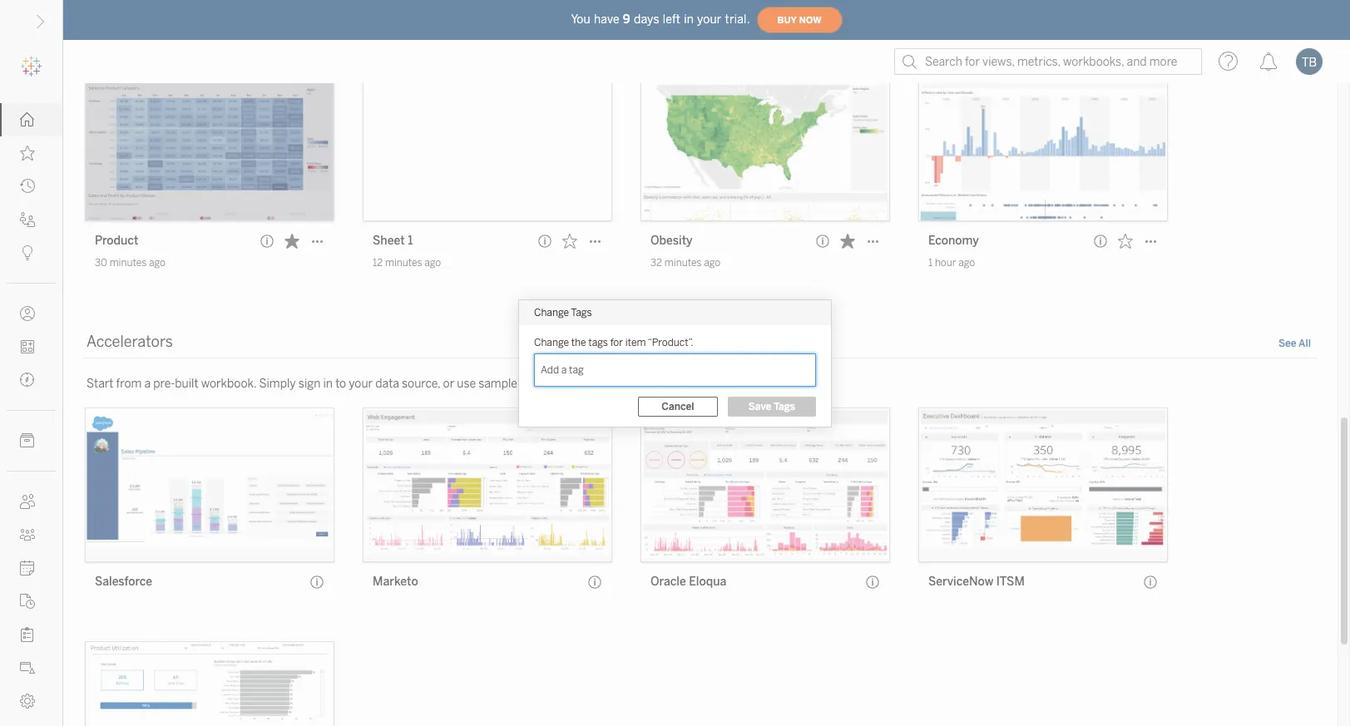 Task type: locate. For each thing, give the bounding box(es) containing it.
eloqua
[[689, 575, 727, 589]]

tags
[[571, 307, 592, 318], [774, 401, 796, 412]]

1 vertical spatial change
[[534, 337, 569, 348]]

minutes for obesity
[[665, 257, 702, 269]]

minutes
[[110, 257, 147, 269], [385, 257, 422, 269], [665, 257, 702, 269]]

start from a pre-built workbook. simply sign in to your data source, or use sample data to get started.
[[87, 377, 621, 391]]

item
[[626, 337, 646, 348]]

4 ago from the left
[[959, 257, 975, 269]]

1 horizontal spatial in
[[684, 12, 694, 26]]

change up change the tags for item "product".
[[534, 307, 569, 318]]

recents image
[[20, 179, 35, 194]]

data
[[376, 377, 399, 391], [520, 377, 544, 391]]

have
[[594, 12, 620, 26]]

change the tags for item "product". list box
[[534, 353, 816, 387]]

tags up the
[[571, 307, 592, 318]]

data left source,
[[376, 377, 399, 391]]

save
[[749, 401, 772, 412]]

1 horizontal spatial minutes
[[385, 257, 422, 269]]

1 vertical spatial tags
[[774, 401, 796, 412]]

1 to from the left
[[335, 377, 346, 391]]

built
[[175, 377, 199, 391]]

0 horizontal spatial to
[[335, 377, 346, 391]]

ago right '30'
[[149, 257, 166, 269]]

1 horizontal spatial 1
[[929, 257, 933, 269]]

ago for product
[[149, 257, 166, 269]]

in right sign
[[323, 377, 333, 391]]

use
[[457, 377, 476, 391]]

start
[[87, 377, 114, 391]]

1 left hour
[[929, 257, 933, 269]]

1 horizontal spatial to
[[547, 377, 558, 391]]

1 vertical spatial 1
[[929, 257, 933, 269]]

to
[[335, 377, 346, 391], [547, 377, 558, 391]]

2 change from the top
[[534, 337, 569, 348]]

to right sign
[[335, 377, 346, 391]]

minutes down sheet 1 on the left
[[385, 257, 422, 269]]

0 horizontal spatial data
[[376, 377, 399, 391]]

servicenow itsm
[[929, 575, 1025, 589]]

all
[[1299, 338, 1311, 350]]

data right the sample
[[520, 377, 544, 391]]

a
[[144, 377, 151, 391]]

0 horizontal spatial your
[[349, 377, 373, 391]]

itsm
[[997, 575, 1025, 589]]

1 vertical spatial in
[[323, 377, 333, 391]]

0 vertical spatial your
[[697, 12, 722, 26]]

servicenow
[[929, 575, 994, 589]]

change tags dialog
[[519, 300, 831, 426]]

in right left
[[684, 12, 694, 26]]

0 vertical spatial change
[[534, 307, 569, 318]]

personal space image
[[20, 306, 35, 321]]

ago for sheet 1
[[425, 257, 441, 269]]

1 minutes from the left
[[110, 257, 147, 269]]

0 horizontal spatial tags
[[571, 307, 592, 318]]

the
[[571, 337, 586, 348]]

1 vertical spatial your
[[349, 377, 373, 391]]

1 horizontal spatial tags
[[774, 401, 796, 412]]

ago
[[149, 257, 166, 269], [425, 257, 441, 269], [704, 257, 721, 269], [959, 257, 975, 269]]

shared with me image
[[20, 212, 35, 227]]

trial.
[[725, 12, 750, 26]]

2 horizontal spatial minutes
[[665, 257, 702, 269]]

your left "trial."
[[697, 12, 722, 26]]

1
[[408, 234, 413, 248], [929, 257, 933, 269]]

from
[[116, 377, 142, 391]]

groups image
[[20, 528, 35, 543]]

0 horizontal spatial 1
[[408, 234, 413, 248]]

3 minutes from the left
[[665, 257, 702, 269]]

0 horizontal spatial in
[[323, 377, 333, 391]]

buy now
[[778, 15, 822, 25]]

your right sign
[[349, 377, 373, 391]]

2 ago from the left
[[425, 257, 441, 269]]

settings image
[[20, 694, 35, 709]]

0 vertical spatial in
[[684, 12, 694, 26]]

0 vertical spatial 1
[[408, 234, 413, 248]]

1 change from the top
[[534, 307, 569, 318]]

jobs image
[[20, 594, 35, 609]]

1 right sheet
[[408, 234, 413, 248]]

to left get
[[547, 377, 558, 391]]

change for change the tags for item "product".
[[534, 337, 569, 348]]

1 horizontal spatial data
[[520, 377, 544, 391]]

9
[[623, 12, 631, 26]]

ago for economy
[[959, 257, 975, 269]]

0 vertical spatial tags
[[571, 307, 592, 318]]

minutes down product
[[110, 257, 147, 269]]

left
[[663, 12, 681, 26]]

1 data from the left
[[376, 377, 399, 391]]

ago right 12
[[425, 257, 441, 269]]

0 horizontal spatial minutes
[[110, 257, 147, 269]]

minutes down obesity
[[665, 257, 702, 269]]

change
[[534, 307, 569, 318], [534, 337, 569, 348]]

"product".
[[648, 337, 694, 348]]

ago right hour
[[959, 257, 975, 269]]

1 ago from the left
[[149, 257, 166, 269]]

3 ago from the left
[[704, 257, 721, 269]]

sheet 1
[[373, 234, 413, 248]]

30
[[95, 257, 107, 269]]

1 hour ago
[[929, 257, 975, 269]]

change left the
[[534, 337, 569, 348]]

your
[[697, 12, 722, 26], [349, 377, 373, 391]]

hour
[[935, 257, 957, 269]]

save tags
[[749, 401, 796, 412]]

sheet
[[373, 234, 405, 248]]

in
[[684, 12, 694, 26], [323, 377, 333, 391]]

tags right save
[[774, 401, 796, 412]]

cancel
[[662, 401, 694, 412]]

tags inside button
[[774, 401, 796, 412]]

ago right the 32
[[704, 257, 721, 269]]

or
[[443, 377, 455, 391]]

days
[[634, 12, 660, 26]]

2 minutes from the left
[[385, 257, 422, 269]]

started.
[[580, 377, 621, 391]]

collections image
[[20, 340, 35, 354]]



Task type: describe. For each thing, give the bounding box(es) containing it.
tasks image
[[20, 627, 35, 642]]

workbook.
[[201, 377, 256, 391]]

oracle
[[651, 575, 686, 589]]

explore image
[[20, 373, 35, 388]]

sample
[[479, 377, 518, 391]]

accelerators
[[87, 333, 173, 351]]

32 minutes ago
[[651, 257, 721, 269]]

site status image
[[20, 661, 35, 676]]

see all link
[[1279, 337, 1311, 354]]

you have 9 days left in your trial.
[[571, 12, 750, 26]]

change the tags for item "product".
[[534, 337, 694, 348]]

30 minutes ago
[[95, 257, 166, 269]]

12
[[373, 257, 383, 269]]

minutes for sheet 1
[[385, 257, 422, 269]]

simply
[[259, 377, 296, 391]]

marketo
[[373, 575, 418, 589]]

product
[[95, 234, 138, 248]]

2 data from the left
[[520, 377, 544, 391]]

32
[[651, 257, 663, 269]]

pre-
[[153, 377, 175, 391]]

save tags button
[[728, 397, 816, 416]]

change tags
[[534, 307, 592, 318]]

see
[[1279, 338, 1297, 350]]

change for change tags
[[534, 307, 569, 318]]

source,
[[402, 377, 441, 391]]

oracle eloqua
[[651, 575, 727, 589]]

favorites image
[[20, 146, 35, 161]]

home image
[[20, 112, 35, 127]]

tags for save tags
[[774, 401, 796, 412]]

2 to from the left
[[547, 377, 558, 391]]

economy
[[929, 234, 979, 248]]

tags
[[589, 337, 608, 348]]

now
[[799, 15, 822, 25]]

cancel button
[[638, 397, 718, 416]]

navigation panel element
[[0, 50, 62, 718]]

ago for obesity
[[704, 257, 721, 269]]

buy now button
[[757, 7, 843, 33]]

users image
[[20, 494, 35, 509]]

see all
[[1279, 338, 1311, 350]]

get
[[560, 377, 577, 391]]

schedules image
[[20, 561, 35, 576]]

for
[[610, 337, 623, 348]]

buy
[[778, 15, 797, 25]]

salesforce
[[95, 575, 152, 589]]

1 horizontal spatial your
[[697, 12, 722, 26]]

you
[[571, 12, 591, 26]]

sign
[[299, 377, 321, 391]]

main navigation. press the up and down arrow keys to access links. element
[[0, 103, 62, 718]]

12 minutes ago
[[373, 257, 441, 269]]

recommendations image
[[20, 245, 35, 260]]

obesity
[[651, 234, 693, 248]]

external assets image
[[20, 434, 35, 449]]

minutes for product
[[110, 257, 147, 269]]

tags for change tags
[[571, 307, 592, 318]]



Task type: vqa. For each thing, say whether or not it's contained in the screenshot.


